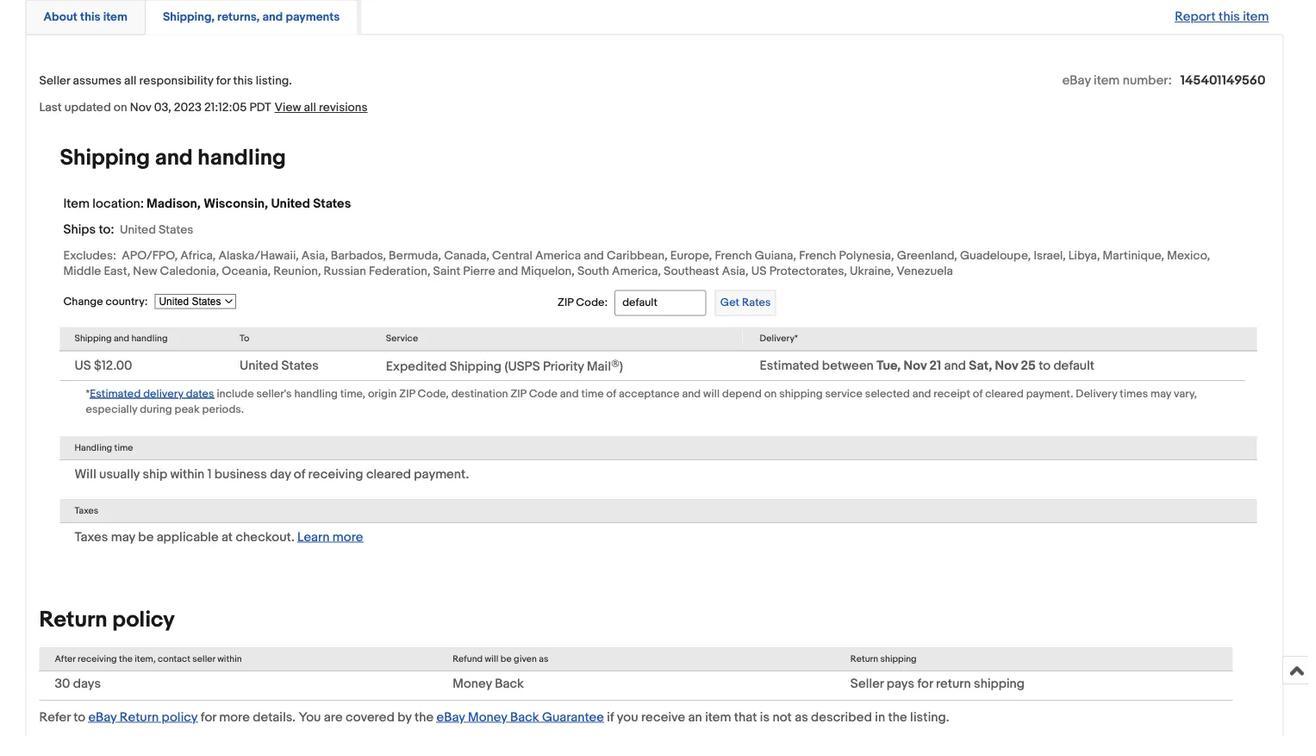 Task type: describe. For each thing, give the bounding box(es) containing it.
assumes
[[73, 74, 122, 89]]

america
[[535, 249, 581, 264]]

about
[[44, 10, 78, 25]]

1 vertical spatial cleared
[[366, 467, 411, 482]]

last
[[39, 101, 62, 115]]

0 vertical spatial estimated
[[760, 358, 820, 374]]

1 horizontal spatial of
[[607, 388, 617, 401]]

and right 21
[[945, 358, 967, 374]]

1 vertical spatial handling
[[131, 334, 168, 345]]

handling time
[[75, 443, 133, 454]]

145401149560
[[1181, 73, 1266, 89]]

oceania,
[[222, 265, 271, 279]]

africa,
[[180, 249, 216, 264]]

0 vertical spatial for
[[216, 74, 231, 89]]

receipt
[[934, 388, 971, 401]]

2 horizontal spatial nov
[[996, 358, 1019, 374]]

apo/fpo, africa, alaska/hawaii, asia, barbados, bermuda, canada, central america and caribbean, europe, french guiana, french polynesia, greenland, guadeloupe, israel, libya, martinique, mexico, middle east, new caledonia, oceania, reunion, russian federation, saint pierre and miquelon, south america, southeast asia, us protectorates, ukraine, venezuela
[[63, 249, 1211, 279]]

seller assumes all responsibility for this listing.
[[39, 74, 292, 89]]

1 vertical spatial time
[[114, 443, 133, 454]]

ZIP Code: text field
[[615, 290, 707, 316]]

returns,
[[217, 10, 260, 25]]

location:
[[93, 197, 144, 212]]

0 horizontal spatial within
[[170, 467, 205, 482]]

seller pays for return shipping
[[851, 677, 1025, 692]]

tue,
[[877, 358, 901, 374]]

1 vertical spatial all
[[304, 101, 316, 115]]

0 vertical spatial shipping
[[60, 145, 150, 172]]

ebay money back guarantee link
[[437, 710, 604, 726]]

item left number:
[[1094, 73, 1120, 89]]

refer to ebay return policy for more details. you are covered by the ebay money back guarantee if you receive an item that is not as described in the listing.
[[39, 710, 950, 726]]

expedited shipping (usps priority mail ® )
[[386, 358, 624, 375]]

03,
[[154, 101, 171, 115]]

ships to: united states
[[63, 222, 193, 238]]

especially
[[86, 403, 137, 417]]

return for return policy
[[39, 607, 107, 634]]

1 horizontal spatial as
[[795, 710, 809, 726]]

1 vertical spatial more
[[219, 710, 250, 726]]

report this item
[[1175, 9, 1270, 25]]

cleared inside include seller's handling time, origin zip code, destination zip code and time of acceptance and will depend on shipping service selected and receipt of cleared payment. delivery times may vary, especially during peak periods.
[[986, 388, 1024, 401]]

learn
[[298, 530, 330, 545]]

0 horizontal spatial the
[[119, 654, 133, 665]]

shipping inside include seller's handling time, origin zip code, destination zip code and time of acceptance and will depend on shipping service selected and receipt of cleared payment. delivery times may vary, especially during peak periods.
[[780, 388, 823, 401]]

30
[[55, 677, 70, 692]]

mexico,
[[1168, 249, 1211, 264]]

default
[[1054, 358, 1095, 374]]

will usually ship within 1 business day of receiving cleared payment.
[[75, 467, 469, 482]]

1 vertical spatial money
[[468, 710, 508, 726]]

guadeloupe,
[[961, 249, 1032, 264]]

priority
[[543, 359, 584, 375]]

handling inside include seller's handling time, origin zip code, destination zip code and time of acceptance and will depend on shipping service selected and receipt of cleared payment. delivery times may vary, especially during peak periods.
[[294, 388, 338, 401]]

shipping,
[[163, 10, 215, 25]]

1 vertical spatial policy
[[162, 710, 198, 726]]

1 vertical spatial shipping and handling
[[75, 334, 168, 345]]

barbados,
[[331, 249, 386, 264]]

0 horizontal spatial listing.
[[256, 74, 292, 89]]

30 days
[[55, 677, 101, 692]]

1 horizontal spatial more
[[333, 530, 363, 545]]

origin
[[368, 388, 397, 401]]

taxes for taxes
[[75, 506, 99, 517]]

depend
[[723, 388, 762, 401]]

2 vertical spatial return
[[120, 710, 159, 726]]

2 vertical spatial for
[[201, 710, 216, 726]]

revisions
[[319, 101, 368, 115]]

2 vertical spatial shipping
[[975, 677, 1025, 692]]

business
[[215, 467, 267, 482]]

wisconsin,
[[204, 197, 268, 212]]

0 vertical spatial policy
[[112, 607, 175, 634]]

return
[[936, 677, 972, 692]]

this for about
[[80, 10, 101, 25]]

about this item
[[44, 10, 128, 25]]

25
[[1021, 358, 1036, 374]]

periods.
[[202, 403, 244, 417]]

south
[[578, 265, 610, 279]]

to
[[240, 334, 249, 345]]

middle
[[63, 265, 101, 279]]

miquelon,
[[521, 265, 575, 279]]

1 horizontal spatial within
[[217, 654, 242, 665]]

0 horizontal spatial ebay
[[88, 710, 117, 726]]

get rates
[[721, 297, 771, 310]]

0 vertical spatial shipping and handling
[[60, 145, 286, 172]]

0 vertical spatial handling
[[198, 145, 286, 172]]

2 horizontal spatial of
[[973, 388, 983, 401]]

service
[[826, 388, 863, 401]]

0 vertical spatial on
[[114, 101, 127, 115]]

states inside ships to: united states
[[159, 223, 193, 238]]

tab list containing about this item
[[25, 0, 1284, 35]]

be for will
[[501, 654, 512, 665]]

shipping inside expedited shipping (usps priority mail ® )
[[450, 359, 502, 375]]

change
[[63, 296, 103, 309]]

2 horizontal spatial zip
[[558, 296, 574, 310]]

return shipping
[[851, 654, 917, 665]]

0 horizontal spatial payment.
[[414, 467, 469, 482]]

1 vertical spatial for
[[918, 677, 933, 692]]

0 vertical spatial states
[[313, 197, 351, 212]]

1 vertical spatial receiving
[[78, 654, 117, 665]]

0 vertical spatial as
[[539, 654, 549, 665]]

on inside include seller's handling time, origin zip code, destination zip code and time of acceptance and will depend on shipping service selected and receipt of cleared payment. delivery times may vary, especially during peak periods.
[[765, 388, 777, 401]]

handling
[[75, 443, 112, 454]]

will
[[75, 467, 96, 482]]

vary,
[[1174, 388, 1198, 401]]

return policy
[[39, 607, 175, 634]]

shipping, returns, and payments button
[[163, 9, 340, 26]]

item,
[[135, 654, 156, 665]]

by
[[398, 710, 412, 726]]

number:
[[1123, 73, 1173, 89]]

ebay return policy link
[[88, 710, 198, 726]]

1 horizontal spatial zip
[[511, 388, 527, 401]]

madison,
[[147, 197, 201, 212]]

delivery
[[1076, 388, 1118, 401]]

alaska/hawaii,
[[219, 249, 299, 264]]

at
[[222, 530, 233, 545]]

1
[[208, 467, 212, 482]]

apo/fpo,
[[122, 249, 178, 264]]

days
[[73, 677, 101, 692]]

1 horizontal spatial this
[[233, 74, 253, 89]]

return for return shipping
[[851, 654, 879, 665]]

1 french from the left
[[715, 249, 753, 264]]

taxes for taxes may be applicable at checkout. learn more
[[75, 530, 108, 545]]

code,
[[418, 388, 449, 401]]

canada,
[[444, 249, 490, 264]]

delivery
[[143, 388, 183, 401]]

responsibility
[[139, 74, 213, 89]]

new
[[133, 265, 157, 279]]

money back
[[453, 677, 524, 692]]

0 vertical spatial receiving
[[308, 467, 364, 482]]

will inside include seller's handling time, origin zip code, destination zip code and time of acceptance and will depend on shipping service selected and receipt of cleared payment. delivery times may vary, especially during peak periods.
[[704, 388, 720, 401]]

and right acceptance
[[683, 388, 701, 401]]

and inside shipping, returns, and payments button
[[263, 10, 283, 25]]

1 horizontal spatial shipping
[[881, 654, 917, 665]]

updated
[[64, 101, 111, 115]]

venezuela
[[897, 265, 954, 279]]

pierre
[[463, 265, 496, 279]]

guiana,
[[755, 249, 797, 264]]

russian
[[324, 265, 366, 279]]

you
[[617, 710, 639, 726]]

(usps
[[505, 359, 540, 375]]

in
[[875, 710, 886, 726]]

ukraine,
[[850, 265, 894, 279]]

and up madison,
[[155, 145, 193, 172]]

0 horizontal spatial to
[[73, 710, 85, 726]]

pays
[[887, 677, 915, 692]]



Task type: vqa. For each thing, say whether or not it's contained in the screenshot.
rightmost 8
no



Task type: locate. For each thing, give the bounding box(es) containing it.
on right updated
[[114, 101, 127, 115]]

of right day
[[294, 467, 305, 482]]

0 horizontal spatial on
[[114, 101, 127, 115]]

shipping up location:
[[60, 145, 150, 172]]

between
[[823, 358, 874, 374]]

and down central
[[498, 265, 519, 279]]

handling down country:
[[131, 334, 168, 345]]

1 horizontal spatial ebay
[[437, 710, 465, 726]]

21:12:05
[[204, 101, 247, 115]]

peak
[[175, 403, 200, 417]]

0 horizontal spatial may
[[111, 530, 135, 545]]

shipping up 'us $12.00'
[[75, 334, 112, 345]]

time
[[582, 388, 604, 401], [114, 443, 133, 454]]

get rates button
[[715, 290, 776, 316]]

delivery*
[[760, 334, 798, 345]]

0 horizontal spatial seller
[[39, 74, 70, 89]]

and down estimated between tue, nov 21 and sat, nov 25 to default
[[913, 388, 932, 401]]

within right seller
[[217, 654, 242, 665]]

learn more link
[[298, 530, 363, 545]]

israel,
[[1034, 249, 1066, 264]]

covered
[[346, 710, 395, 726]]

be
[[138, 530, 154, 545], [501, 654, 512, 665]]

estimated delivery dates link
[[90, 386, 214, 401]]

and right code
[[560, 388, 579, 401]]

ebay down days
[[88, 710, 117, 726]]

polynesia,
[[840, 249, 895, 264]]

ebay item number: 145401149560
[[1063, 73, 1266, 89]]

*
[[86, 388, 90, 401]]

taxes may be applicable at checkout. learn more
[[75, 530, 363, 545]]

as right given
[[539, 654, 549, 665]]

2 vertical spatial shipping
[[450, 359, 502, 375]]

and right returns, at the top of the page
[[263, 10, 283, 25]]

1 vertical spatial return
[[851, 654, 879, 665]]

1 horizontal spatial cleared
[[986, 388, 1024, 401]]

usually
[[99, 467, 140, 482]]

dates
[[186, 388, 214, 401]]

1 horizontal spatial the
[[415, 710, 434, 726]]

america,
[[612, 265, 661, 279]]

all right "view"
[[304, 101, 316, 115]]

back down refund will be given as
[[495, 677, 524, 692]]

cleared
[[986, 388, 1024, 401], [366, 467, 411, 482]]

1 vertical spatial back
[[510, 710, 539, 726]]

1 vertical spatial to
[[73, 710, 85, 726]]

asia, up reunion,
[[302, 249, 328, 264]]

0 vertical spatial united
[[271, 197, 310, 212]]

states up seller's
[[282, 358, 319, 374]]

1 horizontal spatial handling
[[198, 145, 286, 172]]

asia,
[[302, 249, 328, 264], [722, 265, 749, 279]]

day
[[270, 467, 291, 482]]

expedited
[[386, 359, 447, 375]]

asia, up get
[[722, 265, 749, 279]]

the left item,
[[119, 654, 133, 665]]

1 horizontal spatial us
[[752, 265, 767, 279]]

0 vertical spatial money
[[453, 677, 492, 692]]

1 horizontal spatial will
[[704, 388, 720, 401]]

seller up last
[[39, 74, 70, 89]]

item right about
[[103, 10, 128, 25]]

1 horizontal spatial time
[[582, 388, 604, 401]]

on right the depend
[[765, 388, 777, 401]]

are
[[324, 710, 343, 726]]

given
[[514, 654, 537, 665]]

0 vertical spatial seller
[[39, 74, 70, 89]]

shipping left service
[[780, 388, 823, 401]]

times
[[1120, 388, 1149, 401]]

1 horizontal spatial nov
[[904, 358, 927, 374]]

item
[[63, 197, 90, 212]]

states
[[313, 197, 351, 212], [159, 223, 193, 238], [282, 358, 319, 374]]

nov left 21
[[904, 358, 927, 374]]

all right the assumes on the top left
[[124, 74, 137, 89]]

2 horizontal spatial return
[[851, 654, 879, 665]]

reunion,
[[274, 265, 321, 279]]

time up the usually
[[114, 443, 133, 454]]

us
[[752, 265, 767, 279], [75, 358, 91, 374]]

1 vertical spatial shipping
[[75, 334, 112, 345]]

refund
[[453, 654, 483, 665]]

seller for seller assumes all responsibility for this listing.
[[39, 74, 70, 89]]

2 vertical spatial states
[[282, 358, 319, 374]]

ebay right the by
[[437, 710, 465, 726]]

$12.00
[[94, 358, 132, 374]]

1 vertical spatial will
[[485, 654, 499, 665]]

handling up wisconsin,
[[198, 145, 286, 172]]

1 horizontal spatial to
[[1039, 358, 1051, 374]]

receiving up days
[[78, 654, 117, 665]]

for right pays
[[918, 677, 933, 692]]

be left given
[[501, 654, 512, 665]]

nov for 21
[[904, 358, 927, 374]]

2 vertical spatial united
[[240, 358, 279, 374]]

to right refer
[[73, 710, 85, 726]]

2 horizontal spatial handling
[[294, 388, 338, 401]]

saint
[[433, 265, 461, 279]]

this inside button
[[80, 10, 101, 25]]

0 vertical spatial be
[[138, 530, 154, 545]]

of right receipt
[[973, 388, 983, 401]]

be left applicable
[[138, 530, 154, 545]]

0 vertical spatial time
[[582, 388, 604, 401]]

1 vertical spatial listing.
[[911, 710, 950, 726]]

us up *
[[75, 358, 91, 374]]

within
[[170, 467, 205, 482], [217, 654, 242, 665]]

report
[[1175, 9, 1216, 25]]

0 horizontal spatial will
[[485, 654, 499, 665]]

item location: madison, wisconsin, united states
[[63, 197, 351, 212]]

1 horizontal spatial asia,
[[722, 265, 749, 279]]

shipping up destination
[[450, 359, 502, 375]]

item inside button
[[103, 10, 128, 25]]

0 horizontal spatial handling
[[131, 334, 168, 345]]

1 horizontal spatial payment.
[[1027, 388, 1074, 401]]

applicable
[[157, 530, 219, 545]]

for down seller
[[201, 710, 216, 726]]

)
[[620, 359, 624, 375]]

shipping and handling up madison,
[[60, 145, 286, 172]]

1 vertical spatial states
[[159, 223, 193, 238]]

0 horizontal spatial french
[[715, 249, 753, 264]]

0 vertical spatial listing.
[[256, 74, 292, 89]]

to right 25
[[1039, 358, 1051, 374]]

and
[[263, 10, 283, 25], [155, 145, 193, 172], [584, 249, 604, 264], [498, 265, 519, 279], [114, 334, 129, 345], [945, 358, 967, 374], [560, 388, 579, 401], [683, 388, 701, 401], [913, 388, 932, 401]]

zip left "code:"
[[558, 296, 574, 310]]

libya,
[[1069, 249, 1101, 264]]

and up $12.00
[[114, 334, 129, 345]]

0 horizontal spatial estimated
[[90, 388, 141, 401]]

policy down contact
[[162, 710, 198, 726]]

money down money back
[[468, 710, 508, 726]]

0 horizontal spatial shipping
[[780, 388, 823, 401]]

2 french from the left
[[800, 249, 837, 264]]

1 horizontal spatial on
[[765, 388, 777, 401]]

1 horizontal spatial listing.
[[911, 710, 950, 726]]

as right the not
[[795, 710, 809, 726]]

payment. inside include seller's handling time, origin zip code, destination zip code and time of acceptance and will depend on shipping service selected and receipt of cleared payment. delivery times may vary, especially during peak periods.
[[1027, 388, 1074, 401]]

may down the usually
[[111, 530, 135, 545]]

1 horizontal spatial all
[[304, 101, 316, 115]]

listing. up 'pdt'
[[256, 74, 292, 89]]

1 vertical spatial shipping
[[881, 654, 917, 665]]

as
[[539, 654, 549, 665], [795, 710, 809, 726]]

0 vertical spatial may
[[1151, 388, 1172, 401]]

0 horizontal spatial time
[[114, 443, 133, 454]]

0 vertical spatial all
[[124, 74, 137, 89]]

cleared down 25
[[986, 388, 1024, 401]]

back left guarantee
[[510, 710, 539, 726]]

after
[[55, 654, 76, 665]]

0 vertical spatial return
[[39, 607, 107, 634]]

service
[[386, 334, 418, 345]]

ebay left number:
[[1063, 73, 1091, 89]]

cleared down origin
[[366, 467, 411, 482]]

view
[[275, 101, 301, 115]]

1 horizontal spatial receiving
[[308, 467, 364, 482]]

1 horizontal spatial may
[[1151, 388, 1172, 401]]

us down guiana,
[[752, 265, 767, 279]]

about this item button
[[44, 9, 128, 26]]

1 taxes from the top
[[75, 506, 99, 517]]

1 vertical spatial be
[[501, 654, 512, 665]]

shipping up pays
[[881, 654, 917, 665]]

nov left 25
[[996, 358, 1019, 374]]

this up 'pdt'
[[233, 74, 253, 89]]

zip left code
[[511, 388, 527, 401]]

french up protectorates,
[[800, 249, 837, 264]]

2 horizontal spatial this
[[1219, 9, 1241, 25]]

handling left time,
[[294, 388, 338, 401]]

seller for seller pays for return shipping
[[851, 677, 884, 692]]

0 horizontal spatial as
[[539, 654, 549, 665]]

checkout.
[[236, 530, 295, 545]]

more right "learn"
[[333, 530, 363, 545]]

seller down return shipping
[[851, 677, 884, 692]]

this right about
[[80, 10, 101, 25]]

nov left 03,
[[130, 101, 151, 115]]

more left the details.
[[219, 710, 250, 726]]

return up after
[[39, 607, 107, 634]]

receiving right day
[[308, 467, 364, 482]]

1 vertical spatial payment.
[[414, 467, 469, 482]]

time down "mail"
[[582, 388, 604, 401]]

seller
[[193, 654, 215, 665]]

item right report
[[1244, 9, 1270, 25]]

this right report
[[1219, 9, 1241, 25]]

1 vertical spatial may
[[111, 530, 135, 545]]

and up south
[[584, 249, 604, 264]]

the right the by
[[415, 710, 434, 726]]

martinique,
[[1103, 249, 1165, 264]]

0 horizontal spatial be
[[138, 530, 154, 545]]

is
[[760, 710, 770, 726]]

include seller's handling time, origin zip code, destination zip code and time of acceptance and will depend on shipping service selected and receipt of cleared payment. delivery times may vary, especially during peak periods.
[[86, 388, 1198, 417]]

for
[[216, 74, 231, 89], [918, 677, 933, 692], [201, 710, 216, 726]]

2 horizontal spatial ebay
[[1063, 73, 1091, 89]]

tab list
[[25, 0, 1284, 35]]

1 vertical spatial us
[[75, 358, 91, 374]]

nov
[[130, 101, 151, 115], [904, 358, 927, 374], [996, 358, 1019, 374]]

0 vertical spatial will
[[704, 388, 720, 401]]

money down refund
[[453, 677, 492, 692]]

1 vertical spatial asia,
[[722, 265, 749, 279]]

be for may
[[138, 530, 154, 545]]

payment. down code, at the bottom of the page
[[414, 467, 469, 482]]

1 vertical spatial on
[[765, 388, 777, 401]]

shipping, returns, and payments
[[163, 10, 340, 25]]

shipping right return
[[975, 677, 1025, 692]]

us $12.00
[[75, 358, 132, 374]]

caledonia,
[[160, 265, 219, 279]]

0 horizontal spatial of
[[294, 467, 305, 482]]

will right refund
[[485, 654, 499, 665]]

united inside ships to: united states
[[120, 223, 156, 238]]

return down item,
[[120, 710, 159, 726]]

1 vertical spatial taxes
[[75, 530, 108, 545]]

the right in
[[889, 710, 908, 726]]

this
[[1219, 9, 1241, 25], [80, 10, 101, 25], [233, 74, 253, 89]]

us inside apo/fpo, africa, alaska/hawaii, asia, barbados, bermuda, canada, central america and caribbean, europe, french guiana, french polynesia, greenland, guadeloupe, israel, libya, martinique, mexico, middle east, new caledonia, oceania, reunion, russian federation, saint pierre and miquelon, south america, southeast asia, us protectorates, ukraine, venezuela
[[752, 265, 767, 279]]

shipping and handling
[[60, 145, 286, 172], [75, 334, 168, 345]]

1 vertical spatial united
[[120, 223, 156, 238]]

this for report
[[1219, 9, 1241, 25]]

view all revisions link
[[271, 100, 368, 115]]

of down "mail"
[[607, 388, 617, 401]]

zip right origin
[[399, 388, 415, 401]]

europe,
[[671, 249, 713, 264]]

states down madison,
[[159, 223, 193, 238]]

payment. down 25
[[1027, 388, 1074, 401]]

french left guiana,
[[715, 249, 753, 264]]

listing. down seller pays for return shipping
[[911, 710, 950, 726]]

estimated down delivery* at the top right of page
[[760, 358, 820, 374]]

nov for 03,
[[130, 101, 151, 115]]

shipping and handling up $12.00
[[75, 334, 168, 345]]

0 vertical spatial more
[[333, 530, 363, 545]]

0 vertical spatial us
[[752, 265, 767, 279]]

united down to
[[240, 358, 279, 374]]

0 horizontal spatial this
[[80, 10, 101, 25]]

seller
[[39, 74, 70, 89], [851, 677, 884, 692]]

2 taxes from the top
[[75, 530, 108, 545]]

2 horizontal spatial the
[[889, 710, 908, 726]]

united up apo/fpo,
[[120, 223, 156, 238]]

if
[[607, 710, 614, 726]]

policy up item,
[[112, 607, 175, 634]]

federation,
[[369, 265, 431, 279]]

0 horizontal spatial cleared
[[366, 467, 411, 482]]

may
[[1151, 388, 1172, 401], [111, 530, 135, 545]]

caribbean,
[[607, 249, 668, 264]]

united right wisconsin,
[[271, 197, 310, 212]]

0 horizontal spatial all
[[124, 74, 137, 89]]

item right the an
[[705, 710, 732, 726]]

mail
[[587, 359, 611, 375]]

0 vertical spatial within
[[170, 467, 205, 482]]

return up in
[[851, 654, 879, 665]]

states up the barbados,
[[313, 197, 351, 212]]

0 horizontal spatial nov
[[130, 101, 151, 115]]

central
[[492, 249, 533, 264]]

estimated up 'especially'
[[90, 388, 141, 401]]

0 vertical spatial cleared
[[986, 388, 1024, 401]]

1 vertical spatial within
[[217, 654, 242, 665]]

0 horizontal spatial zip
[[399, 388, 415, 401]]

guarantee
[[542, 710, 604, 726]]

contact
[[158, 654, 190, 665]]

will left the depend
[[704, 388, 720, 401]]

0 vertical spatial asia,
[[302, 249, 328, 264]]

for up 21:12:05
[[216, 74, 231, 89]]

0 vertical spatial back
[[495, 677, 524, 692]]

may left vary,
[[1151, 388, 1172, 401]]

selected
[[866, 388, 910, 401]]

during
[[140, 403, 172, 417]]

within left 1
[[170, 467, 205, 482]]

time inside include seller's handling time, origin zip code, destination zip code and time of acceptance and will depend on shipping service selected and receipt of cleared payment. delivery times may vary, especially during peak periods.
[[582, 388, 604, 401]]

0 horizontal spatial us
[[75, 358, 91, 374]]

seller's
[[256, 388, 292, 401]]

may inside include seller's handling time, origin zip code, destination zip code and time of acceptance and will depend on shipping service selected and receipt of cleared payment. delivery times may vary, especially during peak periods.
[[1151, 388, 1172, 401]]

will
[[704, 388, 720, 401], [485, 654, 499, 665]]

2 vertical spatial handling
[[294, 388, 338, 401]]

0 horizontal spatial more
[[219, 710, 250, 726]]



